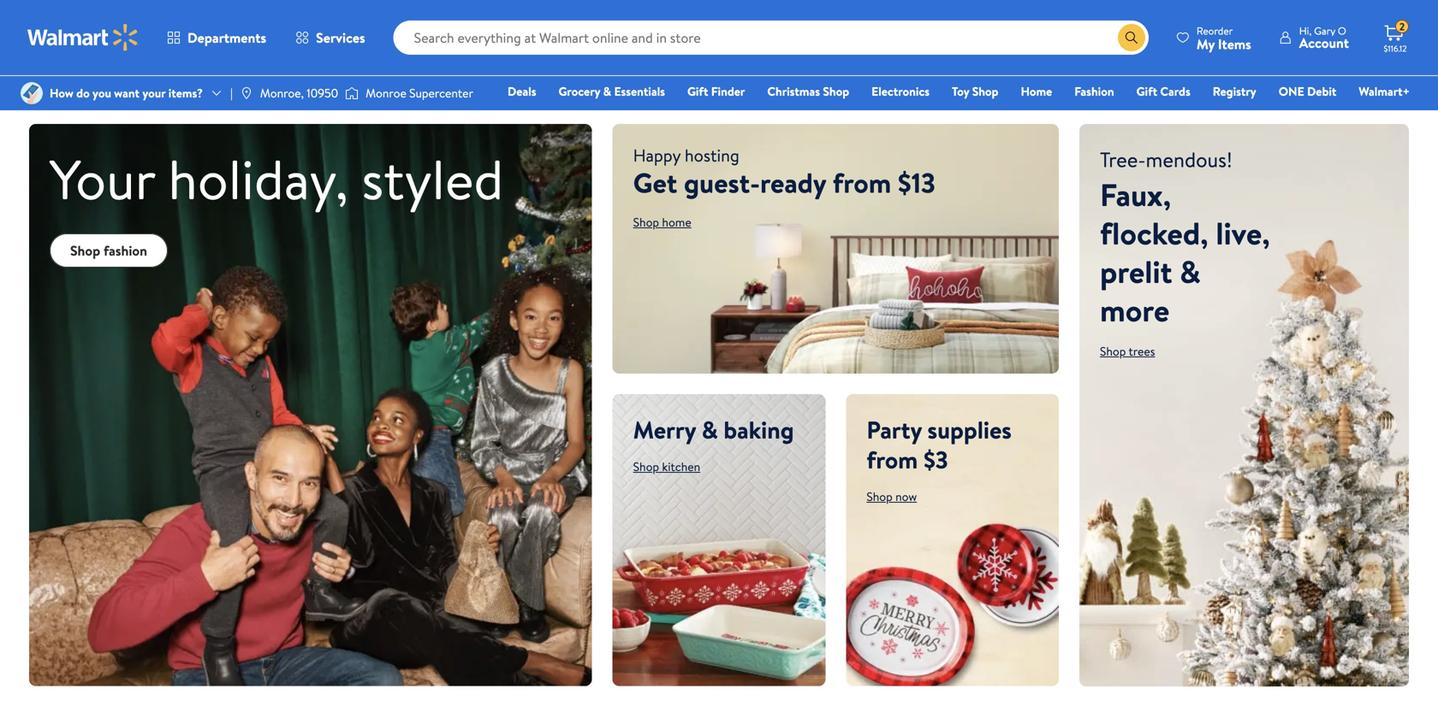 Task type: describe. For each thing, give the bounding box(es) containing it.
your holiday, styled
[[50, 141, 504, 217]]

christmas shop link
[[760, 82, 857, 101]]

tru
[[315, 0, 334, 14]]

strap,
[[259, 33, 294, 52]]

home
[[662, 214, 691, 231]]

candle
[[127, 60, 169, 79]]

monroe supercenter
[[366, 85, 473, 101]]

toy shop
[[952, 83, 999, 100]]

one debit
[[1279, 83, 1337, 100]]

cards
[[1160, 83, 1191, 100]]

scented
[[129, 41, 178, 60]]

electronics link
[[864, 82, 937, 101]]

18oz
[[184, 22, 209, 41]]

sizes
[[536, 33, 565, 52]]

my
[[1197, 35, 1215, 54]]

2-
[[181, 41, 193, 60]]

finder
[[711, 83, 745, 100]]

one debit link
[[1271, 82, 1344, 101]]

how
[[50, 85, 73, 101]]

 image for monroe supercenter
[[345, 85, 359, 102]]

shop right toy
[[972, 83, 999, 100]]

flocked,
[[1100, 212, 1209, 255]]

shop home
[[633, 214, 691, 231]]

registry
[[1213, 83, 1256, 100]]

grocery
[[559, 83, 600, 100]]

xxxl
[[588, 33, 619, 52]]

shop for merry & baking
[[633, 459, 659, 476]]

time and tru women's canvas mini tote bag with removable strap, natural options
[[259, 0, 437, 62]]

0 vertical spatial from
[[833, 164, 891, 202]]

shop now
[[867, 489, 917, 506]]

options inside "free assembly women's button- down boxy tunic shirt with long sleeves, sizes xs-xxxl options"
[[499, 45, 541, 62]]

supercenter
[[409, 85, 473, 101]]

christmas shop
[[767, 83, 849, 100]]

prelit
[[1100, 250, 1172, 293]]

sleeves,
[[486, 33, 533, 52]]

toy
[[952, 83, 969, 100]]

hi, gary o account
[[1299, 24, 1349, 52]]

faux,
[[1100, 173, 1171, 216]]

monroe, 10950
[[260, 85, 338, 101]]

you
[[92, 85, 111, 101]]

shop for party supplies from $3
[[867, 489, 893, 506]]

10950
[[307, 85, 338, 101]]

|
[[230, 85, 233, 101]]

women's inside "free assembly women's button- down boxy tunic shirt with long sleeves, sizes xs-xxxl options"
[[575, 0, 628, 14]]

departments button
[[152, 17, 281, 58]]

with for women's
[[342, 14, 368, 33]]

items?
[[168, 85, 203, 101]]

gift finder link
[[680, 82, 753, 101]]

merry & baking
[[633, 414, 794, 447]]

gift for gift cards
[[1136, 83, 1157, 100]]

reorder
[[1197, 24, 1233, 38]]

$13
[[898, 164, 936, 202]]

home
[[1021, 83, 1052, 100]]

essentials
[[614, 83, 665, 100]]

want
[[114, 85, 140, 101]]

$3
[[924, 443, 948, 477]]

jar
[[106, 60, 124, 79]]

product group containing free assembly women's button- down boxy tunic shirt with long sleeves, sizes xs-xxxl
[[486, 0, 688, 94]]

 image for how do you want your items?
[[21, 82, 43, 104]]

Walmart Site-Wide search field
[[393, 21, 1149, 55]]

gift cards
[[1136, 83, 1191, 100]]

& inside faux, flocked, live, prelit & more
[[1180, 250, 1201, 293]]

tunic
[[555, 14, 586, 33]]

& right homes
[[119, 22, 128, 41]]

balsam
[[84, 41, 126, 60]]

account
[[1299, 33, 1349, 52]]

citrus
[[33, 41, 69, 60]]

product group containing better homes & gardens 18oz citrus & balsam scented 2-wick frosted bell jar candle
[[33, 0, 235, 94]]

hi,
[[1299, 24, 1312, 38]]

fashion
[[1075, 83, 1114, 100]]

long
[[649, 14, 678, 33]]

gary
[[1314, 24, 1335, 38]]

2
[[1399, 19, 1405, 34]]

live,
[[1216, 212, 1270, 255]]

shop for your holiday, styled
[[70, 241, 100, 260]]

shop fashion link
[[50, 234, 168, 268]]

free assembly women's button- down boxy tunic shirt with long sleeves, sizes xs-xxxl options
[[486, 0, 678, 62]]

gift cards link
[[1129, 82, 1198, 101]]

reorder my items
[[1197, 24, 1251, 54]]

guest-
[[684, 164, 760, 202]]

fashion link
[[1067, 82, 1122, 101]]

styled
[[361, 141, 504, 217]]

monroe
[[366, 85, 406, 101]]



Task type: locate. For each thing, give the bounding box(es) containing it.
trees
[[1129, 343, 1155, 360]]

natural
[[297, 33, 341, 52]]

0 horizontal spatial gift
[[687, 83, 708, 100]]

0 horizontal spatial product group
[[33, 0, 235, 94]]

gift left the finder
[[687, 83, 708, 100]]

shop kitchen
[[633, 459, 700, 476]]

electronics
[[872, 83, 930, 100]]

options inside time and tru women's canvas mini tote bag with removable strap, natural options
[[273, 45, 315, 62]]

deals
[[508, 83, 536, 100]]

1 horizontal spatial  image
[[345, 85, 359, 102]]

removable
[[371, 14, 437, 33]]

party supplies from $3
[[867, 414, 1012, 477]]

merry
[[633, 414, 696, 447]]

2 product group from the left
[[259, 0, 462, 94]]

your
[[142, 85, 166, 101]]

wick
[[193, 41, 222, 60]]

debit
[[1307, 83, 1337, 100]]

shop right christmas on the right of the page
[[823, 83, 849, 100]]

walmart+
[[1359, 83, 1410, 100]]

Search search field
[[393, 21, 1149, 55]]

gift inside 'link'
[[687, 83, 708, 100]]

gardens
[[132, 22, 181, 41]]

frosted
[[33, 60, 78, 79]]

1 horizontal spatial product group
[[259, 0, 462, 94]]

assembly
[[516, 0, 572, 14]]

fashion
[[104, 241, 147, 260]]

2 with from the left
[[621, 14, 646, 33]]

mini
[[259, 14, 285, 33]]

options down tote
[[273, 45, 315, 62]]

women's up xxxl
[[575, 0, 628, 14]]

2 women's from the left
[[575, 0, 628, 14]]

better
[[33, 22, 71, 41]]

 image
[[21, 82, 43, 104], [345, 85, 359, 102]]

free
[[486, 0, 512, 14]]

grocery & essentials link
[[551, 82, 673, 101]]

gift finder
[[687, 83, 745, 100]]

xs-
[[568, 33, 588, 52]]

& right prelit
[[1180, 250, 1201, 293]]

services
[[316, 28, 365, 47]]

& left bell
[[72, 41, 81, 60]]

3 product group from the left
[[486, 0, 688, 94]]

faux, flocked, live, prelit & more
[[1100, 173, 1270, 332]]

get
[[633, 164, 677, 202]]

women's inside time and tru women's canvas mini tote bag with removable strap, natural options
[[337, 0, 390, 14]]

with inside time and tru women's canvas mini tote bag with removable strap, natural options
[[342, 14, 368, 33]]

walmart+ link
[[1351, 82, 1418, 101]]

options link for natural
[[259, 40, 329, 67]]

gift for gift finder
[[687, 83, 708, 100]]

o
[[1338, 24, 1346, 38]]

baking
[[724, 414, 794, 447]]

toy shop link
[[944, 82, 1006, 101]]

shop left fashion
[[70, 241, 100, 260]]

1 horizontal spatial with
[[621, 14, 646, 33]]

1 vertical spatial from
[[867, 443, 918, 477]]

shop left home
[[633, 214, 659, 231]]

1 with from the left
[[342, 14, 368, 33]]

shop left now
[[867, 489, 893, 506]]

women's up services
[[337, 0, 390, 14]]

0 horizontal spatial with
[[342, 14, 368, 33]]

down
[[486, 14, 520, 33]]

2 gift from the left
[[1136, 83, 1157, 100]]

with right shirt
[[621, 14, 646, 33]]

from
[[833, 164, 891, 202], [867, 443, 918, 477]]

 image right 10950
[[345, 85, 359, 102]]

1 product group from the left
[[33, 0, 235, 94]]

1 gift from the left
[[687, 83, 708, 100]]

shop trees link
[[1100, 343, 1155, 360]]

holiday,
[[168, 141, 348, 217]]

with inside "free assembly women's button- down boxy tunic shirt with long sleeves, sizes xs-xxxl options"
[[621, 14, 646, 33]]

$116.12
[[1384, 43, 1407, 54]]

1 horizontal spatial women's
[[575, 0, 628, 14]]

1 horizontal spatial options link
[[259, 40, 329, 67]]

more
[[1100, 289, 1170, 332]]

1 horizontal spatial options
[[273, 45, 315, 62]]

canvas
[[393, 0, 435, 14]]

party
[[867, 414, 922, 447]]

product group
[[33, 0, 235, 94], [259, 0, 462, 94], [486, 0, 688, 94]]

ready
[[760, 164, 826, 202]]

women's
[[337, 0, 390, 14], [575, 0, 628, 14]]

monroe,
[[260, 85, 304, 101]]

shop trees
[[1100, 343, 1155, 360]]

0 horizontal spatial  image
[[21, 82, 43, 104]]

options
[[273, 45, 315, 62], [499, 45, 541, 62], [46, 72, 88, 89]]

shop
[[823, 83, 849, 100], [972, 83, 999, 100], [633, 214, 659, 231], [70, 241, 100, 260], [1100, 343, 1126, 360], [633, 459, 659, 476], [867, 489, 893, 506]]

shirt
[[589, 14, 617, 33]]

shop for get guest-ready from $13
[[633, 214, 659, 231]]

shop kitchen link
[[633, 459, 700, 476]]

1 women's from the left
[[337, 0, 390, 14]]

2 horizontal spatial options link
[[486, 40, 555, 67]]

gift left cards
[[1136, 83, 1157, 100]]

with for button-
[[621, 14, 646, 33]]

grocery & essentials
[[559, 83, 665, 100]]

&
[[119, 22, 128, 41], [72, 41, 81, 60], [603, 83, 611, 100], [1180, 250, 1201, 293], [702, 414, 718, 447]]

with right bag
[[342, 14, 368, 33]]

options link down down
[[486, 40, 555, 67]]

 image left how
[[21, 82, 43, 104]]

2 horizontal spatial options
[[499, 45, 541, 62]]

options inside better homes & gardens 18oz citrus & balsam scented 2-wick frosted bell jar candle options
[[46, 72, 88, 89]]

your
[[50, 141, 155, 217]]

get guest-ready from $13
[[633, 164, 936, 202]]

options link
[[259, 40, 329, 67], [486, 40, 555, 67], [33, 67, 102, 94]]

 image
[[240, 86, 253, 100]]

options down down
[[499, 45, 541, 62]]

christmas
[[767, 83, 820, 100]]

options link for sizes
[[486, 40, 555, 67]]

home link
[[1013, 82, 1060, 101]]

from up shop now link
[[867, 443, 918, 477]]

& right the merry
[[702, 414, 718, 447]]

options link down tote
[[259, 40, 329, 67]]

do
[[76, 85, 90, 101]]

0 horizontal spatial women's
[[337, 0, 390, 14]]

product group containing time and tru women's canvas mini tote bag with removable strap, natural
[[259, 0, 462, 94]]

shop for faux, flocked, live, prelit & more
[[1100, 343, 1126, 360]]

shop fashion
[[70, 241, 147, 260]]

now
[[895, 489, 917, 506]]

0 horizontal spatial options link
[[33, 67, 102, 94]]

better homes & gardens 18oz citrus & balsam scented 2-wick frosted bell jar candle options
[[33, 22, 222, 89]]

shop left kitchen
[[633, 459, 659, 476]]

how do you want your items?
[[50, 85, 203, 101]]

search icon image
[[1125, 31, 1138, 45]]

options down 'citrus'
[[46, 72, 88, 89]]

bag
[[317, 14, 339, 33]]

boxy
[[524, 14, 553, 33]]

options link down 'citrus'
[[33, 67, 102, 94]]

shop left trees
[[1100, 343, 1126, 360]]

& right grocery
[[603, 83, 611, 100]]

1 horizontal spatial gift
[[1136, 83, 1157, 100]]

2 horizontal spatial product group
[[486, 0, 688, 94]]

from left the $13
[[833, 164, 891, 202]]

0 horizontal spatial options
[[46, 72, 88, 89]]

shop home link
[[633, 214, 691, 231]]

kitchen
[[662, 459, 700, 476]]

options link for frosted
[[33, 67, 102, 94]]

from inside party supplies from $3
[[867, 443, 918, 477]]

shop now link
[[867, 489, 917, 506]]

and
[[291, 0, 312, 14]]

walmart image
[[27, 24, 139, 51]]

services button
[[281, 17, 380, 58]]

one
[[1279, 83, 1304, 100]]

departments
[[187, 28, 266, 47]]



Task type: vqa. For each thing, say whether or not it's contained in the screenshot.
"All Filters"
no



